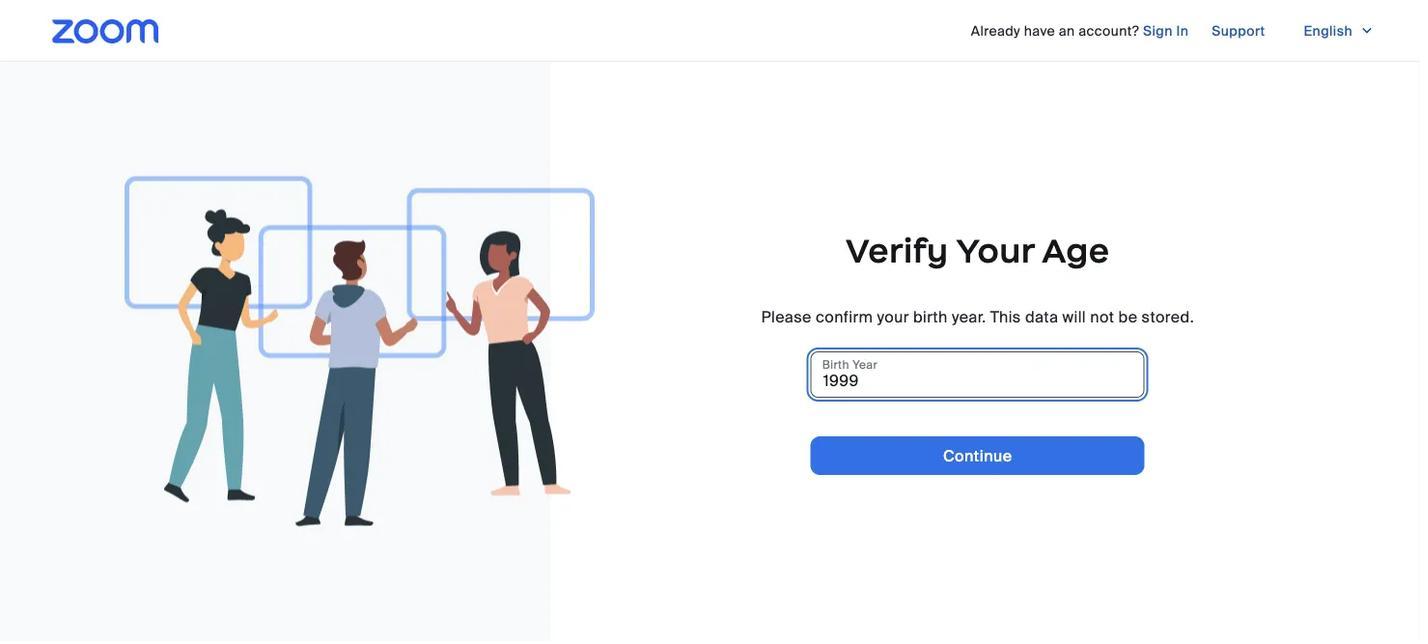 Task type: vqa. For each thing, say whether or not it's contained in the screenshot.
Verify Your Age
yes



Task type: describe. For each thing, give the bounding box(es) containing it.
account?
[[1079, 22, 1139, 40]]

an
[[1059, 22, 1075, 40]]

year.
[[952, 307, 986, 327]]

Birth Year text field
[[811, 351, 1145, 398]]

sign
[[1143, 22, 1173, 40]]

your
[[956, 230, 1035, 272]]

zoom banner image image
[[125, 176, 595, 527]]

please
[[761, 307, 812, 327]]

this
[[990, 307, 1021, 327]]

birth year
[[822, 357, 878, 372]]

english button
[[1289, 15, 1389, 46]]

verify
[[846, 230, 949, 272]]

support
[[1212, 22, 1265, 40]]



Task type: locate. For each thing, give the bounding box(es) containing it.
please confirm your birth year. this data will not be stored.
[[761, 307, 1194, 327]]

have
[[1024, 22, 1055, 40]]

continue button
[[811, 436, 1145, 475]]

continue
[[943, 446, 1012, 466]]

verify your age
[[846, 230, 1110, 272]]

already have an account? sign in
[[971, 22, 1189, 40]]

age
[[1042, 230, 1110, 272]]

data
[[1025, 307, 1059, 327]]

in
[[1176, 22, 1189, 40]]

zoom logo image
[[52, 19, 158, 43]]

support link
[[1212, 15, 1265, 46]]

down image
[[1360, 21, 1374, 41]]

not
[[1090, 307, 1115, 327]]

birth
[[913, 307, 948, 327]]

will
[[1063, 307, 1086, 327]]

year
[[853, 357, 878, 372]]

english
[[1304, 22, 1353, 40]]

be
[[1119, 307, 1138, 327]]

confirm
[[816, 307, 873, 327]]

your
[[877, 307, 909, 327]]

already
[[971, 22, 1021, 40]]

stored.
[[1142, 307, 1194, 327]]

sign in button
[[1143, 15, 1189, 46]]

birth
[[822, 357, 850, 372]]



